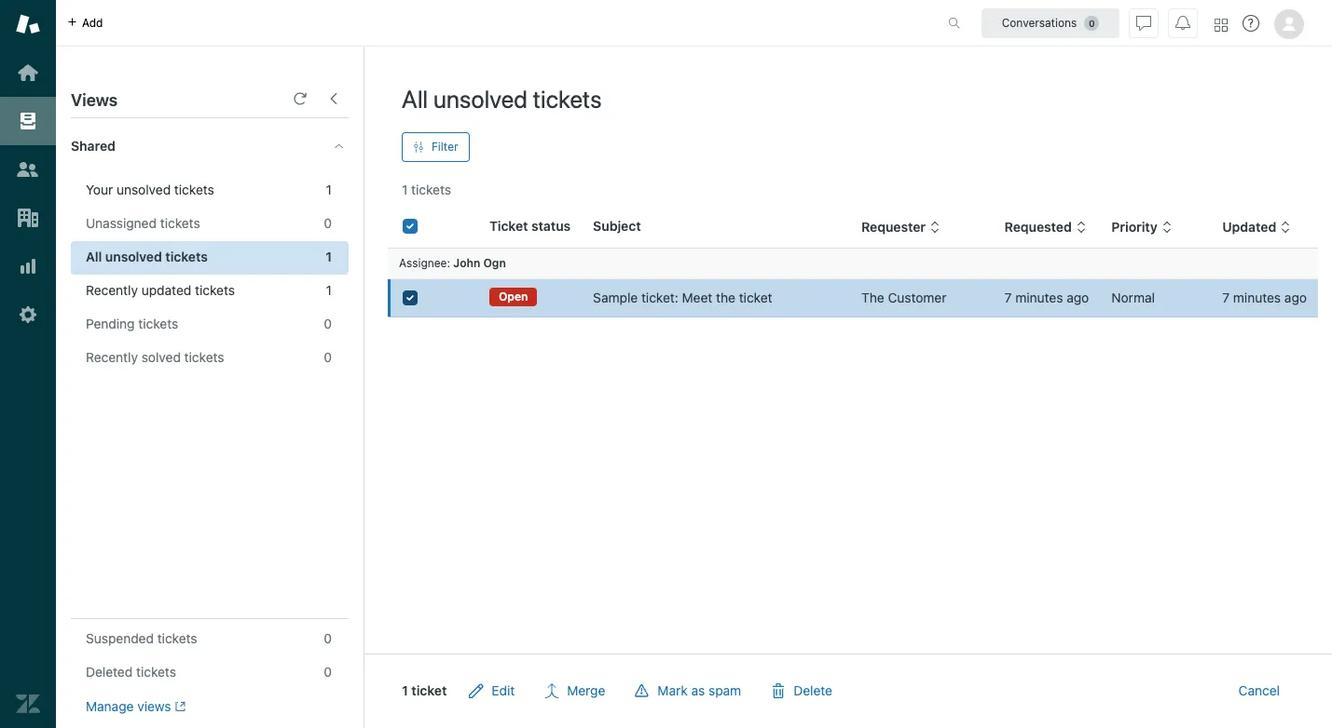 Task type: locate. For each thing, give the bounding box(es) containing it.
0 horizontal spatial minutes
[[1015, 290, 1063, 306]]

zendesk support image
[[16, 12, 40, 36]]

ogn
[[483, 256, 506, 270]]

pending
[[86, 316, 135, 332]]

all down 'unassigned'
[[86, 249, 102, 265]]

0 for deleted tickets
[[324, 665, 332, 680]]

row
[[388, 279, 1318, 317]]

4 0 from the top
[[324, 631, 332, 647]]

the
[[861, 290, 884, 306]]

1 ticket
[[402, 683, 447, 699]]

1 recently from the top
[[86, 282, 138, 298]]

tickets
[[533, 85, 602, 113], [174, 182, 214, 198], [411, 182, 451, 198], [160, 215, 200, 231], [165, 249, 208, 265], [195, 282, 235, 298], [138, 316, 178, 332], [184, 350, 224, 365], [157, 631, 197, 647], [136, 665, 176, 680]]

minutes down the updated button
[[1233, 290, 1281, 306]]

1 vertical spatial all unsolved tickets
[[86, 249, 208, 265]]

7 minutes ago
[[1004, 290, 1089, 306], [1222, 290, 1307, 306]]

delete
[[793, 683, 832, 699]]

minutes
[[1015, 290, 1063, 306], [1233, 290, 1281, 306]]

unsolved up unassigned tickets in the left top of the page
[[116, 182, 171, 198]]

7 down updated
[[1222, 290, 1230, 306]]

0 vertical spatial all unsolved tickets
[[402, 85, 602, 113]]

mark as spam button
[[620, 673, 756, 710]]

recently
[[86, 282, 138, 298], [86, 350, 138, 365]]

0 vertical spatial all
[[402, 85, 428, 113]]

priority
[[1111, 219, 1157, 235]]

customers image
[[16, 158, 40, 182]]

1 vertical spatial all
[[86, 249, 102, 265]]

manage views
[[86, 699, 171, 715]]

unsolved
[[433, 85, 528, 113], [116, 182, 171, 198], [105, 249, 162, 265]]

7 minutes ago down the requested "button"
[[1004, 290, 1089, 306]]

2 7 minutes ago from the left
[[1222, 290, 1307, 306]]

priority button
[[1111, 219, 1172, 236]]

updated
[[141, 282, 191, 298]]

all
[[402, 85, 428, 113], [86, 249, 102, 265]]

status
[[531, 218, 571, 234]]

row containing sample ticket: meet the ticket
[[388, 279, 1318, 317]]

7
[[1004, 290, 1012, 306], [1222, 290, 1230, 306]]

admin image
[[16, 303, 40, 327]]

1 0 from the top
[[324, 215, 332, 231]]

your unsolved tickets
[[86, 182, 214, 198]]

ticket right the
[[739, 290, 772, 306]]

1 inside now showing 1 tickets region
[[402, 683, 408, 699]]

ago left normal
[[1067, 290, 1089, 306]]

1 horizontal spatial ticket
[[739, 290, 772, 306]]

all unsolved tickets down unassigned tickets in the left top of the page
[[86, 249, 208, 265]]

all up filter button
[[402, 85, 428, 113]]

sample ticket: meet the ticket
[[593, 290, 772, 306]]

2 vertical spatial unsolved
[[105, 249, 162, 265]]

reporting image
[[16, 254, 40, 279]]

cancel
[[1238, 683, 1280, 699]]

1 horizontal spatial 7
[[1222, 290, 1230, 306]]

recently up pending
[[86, 282, 138, 298]]

0 horizontal spatial all
[[86, 249, 102, 265]]

unsolved down unassigned tickets in the left top of the page
[[105, 249, 162, 265]]

1 7 minutes ago from the left
[[1004, 290, 1089, 306]]

0 horizontal spatial all unsolved tickets
[[86, 249, 208, 265]]

recently down pending
[[86, 350, 138, 365]]

assignee: john ogn
[[399, 256, 506, 270]]

shared
[[71, 138, 115, 154]]

get started image
[[16, 61, 40, 85]]

ago down the updated button
[[1284, 290, 1307, 306]]

the
[[716, 290, 735, 306]]

as
[[691, 683, 705, 699]]

now showing 1 tickets region
[[364, 199, 1332, 729]]

0 horizontal spatial 7 minutes ago
[[1004, 290, 1089, 306]]

updated
[[1222, 219, 1276, 235]]

2 recently from the top
[[86, 350, 138, 365]]

manage
[[86, 699, 134, 715]]

filter
[[432, 140, 458, 154]]

0
[[324, 215, 332, 231], [324, 316, 332, 332], [324, 350, 332, 365], [324, 631, 332, 647], [324, 665, 332, 680]]

all unsolved tickets
[[402, 85, 602, 113], [86, 249, 208, 265]]

notifications image
[[1175, 15, 1190, 30]]

suspended tickets
[[86, 631, 197, 647]]

merge button
[[530, 673, 620, 710]]

1 vertical spatial recently
[[86, 350, 138, 365]]

1 for all unsolved tickets
[[326, 249, 332, 265]]

1 horizontal spatial ago
[[1284, 290, 1307, 306]]

0 for pending tickets
[[324, 316, 332, 332]]

1
[[326, 182, 332, 198], [402, 182, 408, 198], [326, 249, 332, 265], [326, 282, 332, 298], [402, 683, 408, 699]]

ticket left edit button
[[411, 683, 447, 699]]

7 down "requested"
[[1004, 290, 1012, 306]]

sample
[[593, 290, 638, 306]]

1 vertical spatial ticket
[[411, 683, 447, 699]]

1 horizontal spatial all
[[402, 85, 428, 113]]

add button
[[56, 0, 114, 46]]

mark
[[658, 683, 688, 699]]

0 horizontal spatial ago
[[1067, 290, 1089, 306]]

ticket
[[739, 290, 772, 306], [411, 683, 447, 699]]

minutes down the requested "button"
[[1015, 290, 1063, 306]]

pending tickets
[[86, 316, 178, 332]]

shared heading
[[56, 118, 364, 174]]

unassigned tickets
[[86, 215, 200, 231]]

mark as spam
[[658, 683, 741, 699]]

refresh views pane image
[[293, 91, 308, 106]]

(opens in a new tab) image
[[171, 702, 185, 713]]

subject
[[593, 218, 641, 234]]

3 0 from the top
[[324, 350, 332, 365]]

0 vertical spatial ticket
[[739, 290, 772, 306]]

2 0 from the top
[[324, 316, 332, 332]]

recently solved tickets
[[86, 350, 224, 365]]

normal
[[1111, 290, 1155, 306]]

0 horizontal spatial ticket
[[411, 683, 447, 699]]

recently for recently updated tickets
[[86, 282, 138, 298]]

collapse views pane image
[[326, 91, 341, 106]]

all unsolved tickets up filter on the top of page
[[402, 85, 602, 113]]

unassigned
[[86, 215, 157, 231]]

ticket inside row
[[739, 290, 772, 306]]

2 7 from the left
[[1222, 290, 1230, 306]]

1 horizontal spatial all unsolved tickets
[[402, 85, 602, 113]]

1 horizontal spatial minutes
[[1233, 290, 1281, 306]]

1 horizontal spatial 7 minutes ago
[[1222, 290, 1307, 306]]

0 horizontal spatial 7
[[1004, 290, 1012, 306]]

get help image
[[1243, 15, 1259, 32]]

unsolved up filter on the top of page
[[433, 85, 528, 113]]

0 vertical spatial recently
[[86, 282, 138, 298]]

5 0 from the top
[[324, 665, 332, 680]]

requester
[[861, 219, 926, 235]]

button displays agent's chat status as invisible. image
[[1136, 15, 1151, 30]]

7 minutes ago down the updated button
[[1222, 290, 1307, 306]]

conversations
[[1002, 15, 1077, 29]]

meet
[[682, 290, 712, 306]]

deleted
[[86, 665, 133, 680]]

ago
[[1067, 290, 1089, 306], [1284, 290, 1307, 306]]



Task type: vqa. For each thing, say whether or not it's contained in the screenshot.
Avatar
no



Task type: describe. For each thing, give the bounding box(es) containing it.
1 7 from the left
[[1004, 290, 1012, 306]]

conversations button
[[982, 8, 1120, 38]]

assignee:
[[399, 256, 450, 270]]

recently updated tickets
[[86, 282, 235, 298]]

edit button
[[454, 673, 530, 710]]

suspended
[[86, 631, 154, 647]]

ticket status
[[489, 218, 571, 234]]

your
[[86, 182, 113, 198]]

requested button
[[1004, 219, 1087, 236]]

zendesk image
[[16, 693, 40, 717]]

0 for suspended tickets
[[324, 631, 332, 647]]

shared button
[[56, 118, 314, 174]]

views
[[137, 699, 171, 715]]

merge
[[567, 683, 605, 699]]

views image
[[16, 109, 40, 133]]

cancel button
[[1224, 673, 1295, 710]]

requested
[[1004, 219, 1072, 235]]

delete button
[[756, 673, 847, 710]]

solved
[[141, 350, 181, 365]]

0 vertical spatial unsolved
[[433, 85, 528, 113]]

customer
[[888, 290, 947, 306]]

updated button
[[1222, 219, 1291, 236]]

recently for recently solved tickets
[[86, 350, 138, 365]]

manage views link
[[86, 699, 185, 716]]

1 vertical spatial unsolved
[[116, 182, 171, 198]]

2 ago from the left
[[1284, 290, 1307, 306]]

add
[[82, 15, 103, 29]]

spam
[[708, 683, 741, 699]]

the customer
[[861, 290, 947, 306]]

1 minutes from the left
[[1015, 290, 1063, 306]]

deleted tickets
[[86, 665, 176, 680]]

ticket:
[[641, 290, 678, 306]]

organizations image
[[16, 206, 40, 230]]

1 tickets
[[402, 182, 451, 198]]

ticket
[[489, 218, 528, 234]]

open
[[499, 290, 528, 304]]

1 for recently updated tickets
[[326, 282, 332, 298]]

sample ticket: meet the ticket link
[[593, 289, 772, 308]]

main element
[[0, 0, 56, 729]]

row inside now showing 1 tickets region
[[388, 279, 1318, 317]]

edit
[[492, 683, 515, 699]]

1 ago from the left
[[1067, 290, 1089, 306]]

0 for recently solved tickets
[[324, 350, 332, 365]]

0 for unassigned tickets
[[324, 215, 332, 231]]

requester button
[[861, 219, 941, 236]]

views
[[71, 90, 118, 110]]

2 minutes from the left
[[1233, 290, 1281, 306]]

1 for your unsolved tickets
[[326, 182, 332, 198]]

john
[[453, 256, 480, 270]]

filter button
[[402, 132, 469, 162]]

zendesk products image
[[1215, 18, 1228, 31]]



